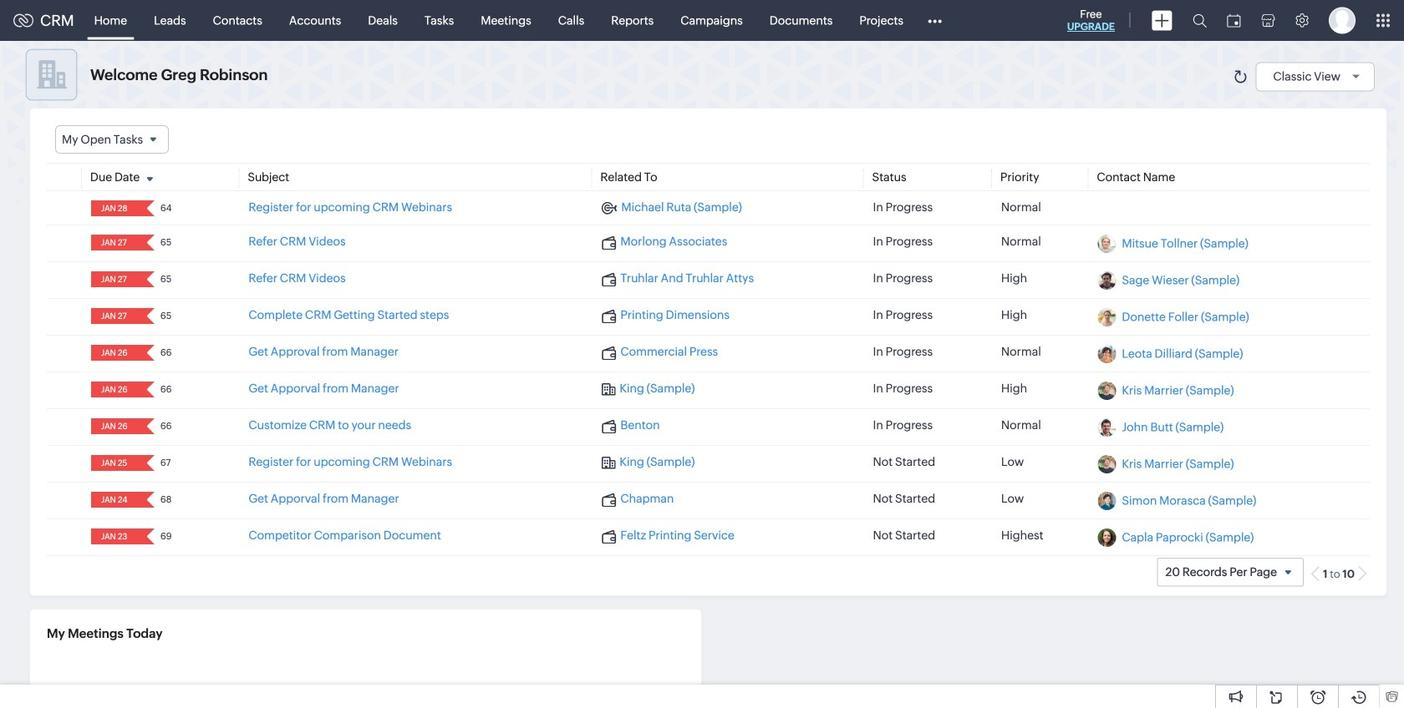 Task type: describe. For each thing, give the bounding box(es) containing it.
Other Modules field
[[917, 7, 953, 34]]

profile element
[[1319, 0, 1366, 41]]

calendar image
[[1227, 14, 1242, 27]]

search image
[[1193, 13, 1207, 28]]

create menu image
[[1152, 10, 1173, 31]]



Task type: locate. For each thing, give the bounding box(es) containing it.
profile image
[[1329, 7, 1356, 34]]

create menu element
[[1142, 0, 1183, 41]]

None field
[[55, 125, 169, 154], [96, 201, 135, 217], [96, 235, 135, 251], [96, 272, 135, 288], [96, 309, 135, 325], [96, 345, 135, 361], [96, 382, 135, 398], [96, 419, 135, 435], [96, 456, 135, 472], [96, 493, 135, 509], [96, 529, 135, 545], [55, 125, 169, 154], [96, 201, 135, 217], [96, 235, 135, 251], [96, 272, 135, 288], [96, 309, 135, 325], [96, 345, 135, 361], [96, 382, 135, 398], [96, 419, 135, 435], [96, 456, 135, 472], [96, 493, 135, 509], [96, 529, 135, 545]]

search element
[[1183, 0, 1217, 41]]

logo image
[[13, 14, 33, 27]]



Task type: vqa. For each thing, say whether or not it's contained in the screenshot.
the "Channels" Image
no



